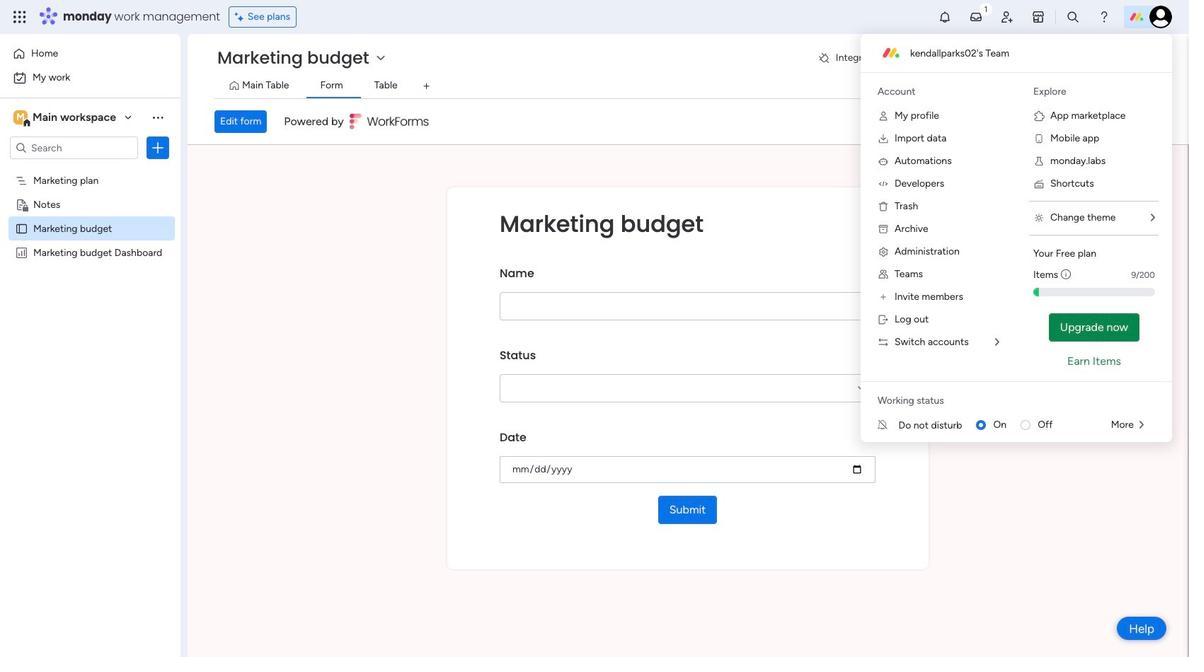 Task type: describe. For each thing, give the bounding box(es) containing it.
workforms logo image
[[350, 110, 429, 133]]

change theme image
[[1034, 212, 1045, 224]]

0 vertical spatial list arrow image
[[1151, 213, 1155, 223]]

trash image
[[878, 201, 889, 212]]

invite members image
[[1000, 10, 1015, 24]]

list arrow image
[[995, 338, 1000, 348]]

import data image
[[878, 133, 889, 144]]

v2 info image
[[1061, 268, 1071, 282]]

name text field
[[500, 292, 876, 321]]

mobile app image
[[1034, 133, 1045, 144]]

1 vertical spatial option
[[8, 67, 172, 89]]

options image
[[151, 141, 165, 155]]

invite members image
[[878, 292, 889, 303]]

developers image
[[878, 178, 889, 190]]

monday marketplace image
[[1032, 10, 1046, 24]]

1 vertical spatial list arrow image
[[1140, 421, 1144, 430]]

1 image
[[980, 1, 993, 17]]

notifications image
[[938, 10, 952, 24]]

public dashboard image
[[15, 246, 28, 259]]

Choose a date date field
[[500, 457, 876, 484]]



Task type: vqa. For each thing, say whether or not it's contained in the screenshot.
bottom the 2023
no



Task type: locate. For each thing, give the bounding box(es) containing it.
0 vertical spatial option
[[8, 42, 172, 65]]

tab
[[415, 75, 438, 98]]

kendall parks image
[[1150, 6, 1172, 28]]

v2 surfce no notifications image
[[878, 418, 899, 433]]

private board image
[[15, 198, 28, 211]]

tab list
[[215, 75, 1168, 98]]

2 vertical spatial option
[[0, 167, 181, 170]]

option
[[8, 42, 172, 65], [8, 67, 172, 89], [0, 167, 181, 170]]

3 group from the top
[[500, 420, 876, 496]]

add view image
[[424, 81, 430, 92]]

list box
[[0, 165, 181, 456]]

shortcuts image
[[1034, 178, 1045, 190]]

update feed image
[[969, 10, 983, 24]]

log out image
[[878, 314, 889, 326]]

select product image
[[13, 10, 27, 24]]

workspace options image
[[151, 110, 165, 124]]

list arrow image
[[1151, 213, 1155, 223], [1140, 421, 1144, 430]]

2 group from the top
[[500, 338, 876, 420]]

Search in workspace field
[[30, 140, 118, 156]]

group
[[500, 256, 876, 338], [500, 338, 876, 420], [500, 420, 876, 496]]

form form
[[188, 145, 1188, 658]]

0 horizontal spatial list arrow image
[[1140, 421, 1144, 430]]

teams image
[[878, 269, 889, 280]]

search everything image
[[1066, 10, 1080, 24]]

administration image
[[878, 246, 889, 258]]

automations image
[[878, 156, 889, 167]]

see plans image
[[235, 9, 248, 25]]

1 group from the top
[[500, 256, 876, 338]]

public board image
[[15, 222, 28, 235]]

my profile image
[[878, 110, 889, 122]]

workspace selection element
[[13, 109, 118, 127]]

monday.labs image
[[1034, 156, 1045, 167]]

workspace image
[[13, 110, 28, 125]]

archive image
[[878, 224, 889, 235]]

help image
[[1097, 10, 1112, 24]]

1 horizontal spatial list arrow image
[[1151, 213, 1155, 223]]



